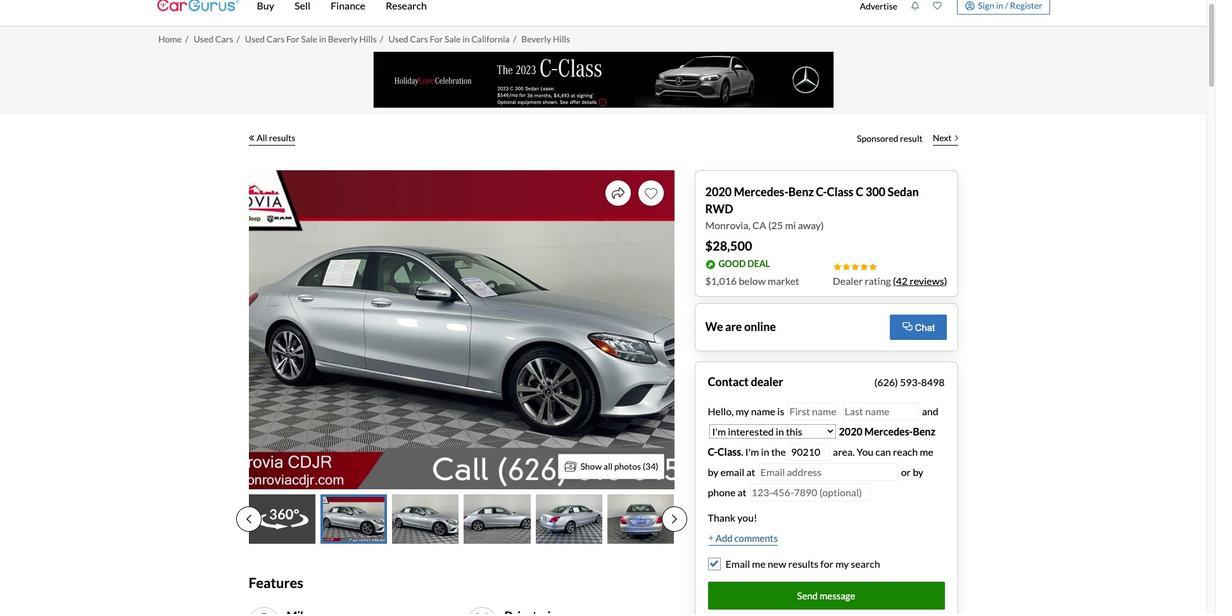 Task type: vqa. For each thing, say whether or not it's contained in the screenshot.
right to
no



Task type: locate. For each thing, give the bounding box(es) containing it.
0 horizontal spatial 2020
[[706, 185, 732, 199]]

show all photos (34) link
[[559, 454, 665, 479]]

(25
[[769, 219, 784, 231]]

or by phone at
[[708, 466, 924, 499]]

view vehicle photo 6 image
[[608, 495, 675, 545]]

by inside area. you can reach me by email at
[[708, 466, 719, 478]]

next link
[[928, 125, 964, 152]]

1 horizontal spatial in
[[463, 33, 470, 44]]

all results link
[[249, 125, 296, 152]]

for
[[821, 559, 834, 571]]

300
[[866, 185, 886, 199]]

my
[[736, 405, 750, 417], [836, 559, 849, 571]]

sponsored
[[858, 133, 899, 144]]

3 cars from the left
[[410, 33, 428, 44]]

1 horizontal spatial me
[[920, 446, 934, 458]]

2 by from the left
[[913, 466, 924, 478]]

0 horizontal spatial hills
[[360, 33, 377, 44]]

mercedes- for 2020 mercedes-benz c-class c 300 sedan rwd monrovia, ca (25 mi away)
[[734, 185, 789, 199]]

area.
[[834, 446, 855, 458]]

1 cars from the left
[[215, 33, 233, 44]]

class for 2020 mercedes-benz c-class
[[718, 446, 742, 458]]

1 horizontal spatial cars
[[267, 33, 285, 44]]

home / used cars / used cars for sale in beverly hills / used cars for sale in california / beverly hills
[[158, 33, 571, 44]]

0 vertical spatial c-
[[817, 185, 828, 199]]

next page image
[[672, 515, 677, 525]]

saved cars image
[[934, 1, 942, 10]]

dealer rating (42 reviews)
[[833, 275, 948, 287]]

deal
[[748, 259, 771, 269]]

at right email
[[747, 466, 756, 478]]

2 horizontal spatial used
[[389, 33, 409, 44]]

view vehicle photo 5 image
[[536, 495, 603, 545]]

0 horizontal spatial c-
[[708, 446, 718, 458]]

dealer
[[833, 275, 863, 287]]

2 / from the left
[[237, 33, 240, 44]]

Phone (optional) telephone field
[[750, 484, 871, 502]]

plus image
[[709, 535, 714, 542]]

1 vertical spatial 2020
[[840, 426, 863, 438]]

view vehicle photo 1 image
[[249, 495, 316, 545]]

menu bar
[[239, 0, 854, 26]]

1 horizontal spatial beverly
[[522, 33, 551, 44]]

2 hills from the left
[[553, 33, 571, 44]]

below
[[739, 275, 766, 287]]

sponsored result
[[858, 133, 923, 144]]

class inside 2020 mercedes-benz c-class
[[718, 446, 742, 458]]

$28,500
[[706, 238, 753, 253]]

benz for 2020 mercedes-benz c-class
[[914, 426, 936, 438]]

search
[[851, 559, 881, 571]]

0 horizontal spatial beverly
[[328, 33, 358, 44]]

2 sale from the left
[[445, 33, 461, 44]]

Last name field
[[843, 403, 919, 421]]

0 horizontal spatial sale
[[301, 33, 318, 44]]

mercedes-
[[734, 185, 789, 199], [865, 426, 914, 438]]

1 vertical spatial me
[[753, 559, 766, 571]]

c- left .
[[708, 446, 718, 458]]

Email address email field
[[759, 464, 899, 482]]

is
[[778, 405, 785, 417]]

1 horizontal spatial my
[[836, 559, 849, 571]]

1 horizontal spatial class
[[828, 185, 854, 199]]

tab list
[[236, 495, 687, 545]]

0 vertical spatial benz
[[789, 185, 814, 199]]

can
[[876, 446, 892, 458]]

(42 reviews) button
[[894, 273, 948, 289]]

view vehicle photo 2 image
[[321, 495, 387, 545]]

my left name
[[736, 405, 750, 417]]

you
[[857, 446, 874, 458]]

2 used from the left
[[245, 33, 265, 44]]

add
[[716, 533, 733, 544]]

next
[[933, 132, 952, 143]]

1 vertical spatial mercedes-
[[865, 426, 914, 438]]

0 horizontal spatial by
[[708, 466, 719, 478]]

dealer
[[751, 375, 784, 389]]

send
[[798, 591, 818, 602]]

1 horizontal spatial hills
[[553, 33, 571, 44]]

First name field
[[788, 403, 839, 421]]

Zip code field
[[790, 443, 830, 461]]

0 vertical spatial at
[[747, 466, 756, 478]]

c- up away)
[[817, 185, 828, 199]]

mercedes- inside 2020 mercedes-benz c-class
[[865, 426, 914, 438]]

(626) 593-8498
[[875, 376, 945, 388]]

0 vertical spatial me
[[920, 446, 934, 458]]

class for 2020 mercedes-benz c-class c 300 sedan rwd monrovia, ca (25 mi away)
[[828, 185, 854, 199]]

show
[[581, 461, 602, 472]]

/
[[185, 33, 189, 44], [237, 33, 240, 44], [380, 33, 384, 44], [513, 33, 517, 44]]

c-
[[817, 185, 828, 199], [708, 446, 718, 458]]

prev page image
[[246, 515, 251, 525]]

0 vertical spatial results
[[269, 132, 296, 143]]

benz inside 2020 mercedes-benz c-class
[[914, 426, 936, 438]]

1 by from the left
[[708, 466, 719, 478]]

cargurus logo homepage link image
[[157, 0, 239, 24]]

by right or
[[913, 466, 924, 478]]

drivetrain image
[[472, 613, 492, 615]]

2020 up area.
[[840, 426, 863, 438]]

beverly
[[328, 33, 358, 44], [522, 33, 551, 44]]

ca
[[753, 219, 767, 231]]

1 vertical spatial benz
[[914, 426, 936, 438]]

2020 inside 2020 mercedes-benz c-class
[[840, 426, 863, 438]]

. i'm in the
[[742, 446, 788, 458]]

0 horizontal spatial for
[[286, 33, 300, 44]]

0 vertical spatial 2020
[[706, 185, 732, 199]]

1 vertical spatial results
[[789, 559, 819, 571]]

2 for from the left
[[430, 33, 443, 44]]

2020
[[706, 185, 732, 199], [840, 426, 863, 438]]

0 horizontal spatial results
[[269, 132, 296, 143]]

used
[[194, 33, 214, 44], [245, 33, 265, 44], [389, 33, 409, 44]]

0 vertical spatial mercedes-
[[734, 185, 789, 199]]

online
[[745, 320, 776, 334]]

benz inside 2020 mercedes-benz c-class c 300 sedan rwd monrovia, ca (25 mi away)
[[789, 185, 814, 199]]

0 horizontal spatial class
[[718, 446, 742, 458]]

1 vertical spatial at
[[738, 486, 747, 499]]

2 horizontal spatial in
[[762, 446, 770, 458]]

c- inside 2020 mercedes-benz c-class c 300 sedan rwd monrovia, ca (25 mi away)
[[817, 185, 828, 199]]

by inside or by phone at
[[913, 466, 924, 478]]

in
[[319, 33, 326, 44], [463, 33, 470, 44], [762, 446, 770, 458]]

(34)
[[643, 461, 659, 472]]

me left new
[[753, 559, 766, 571]]

vehicle full photo image
[[249, 170, 675, 490]]

used cars for sale in california link
[[389, 33, 510, 44]]

1 horizontal spatial results
[[789, 559, 819, 571]]

1 horizontal spatial benz
[[914, 426, 936, 438]]

1 vertical spatial class
[[718, 446, 742, 458]]

mercedes- up "can"
[[865, 426, 914, 438]]

3 used from the left
[[389, 33, 409, 44]]

1 horizontal spatial by
[[913, 466, 924, 478]]

results
[[269, 132, 296, 143], [789, 559, 819, 571]]

2 horizontal spatial cars
[[410, 33, 428, 44]]

2 cars from the left
[[267, 33, 285, 44]]

2020 inside 2020 mercedes-benz c-class c 300 sedan rwd monrovia, ca (25 mi away)
[[706, 185, 732, 199]]

home link
[[158, 33, 182, 44]]

0 horizontal spatial my
[[736, 405, 750, 417]]

benz down 'and'
[[914, 426, 936, 438]]

mileage image
[[254, 613, 274, 615]]

mercedes- up ca
[[734, 185, 789, 199]]

results right all
[[269, 132, 296, 143]]

0 horizontal spatial used
[[194, 33, 214, 44]]

1 vertical spatial my
[[836, 559, 849, 571]]

1 horizontal spatial sale
[[445, 33, 461, 44]]

1 horizontal spatial c-
[[817, 185, 828, 199]]

california
[[472, 33, 510, 44]]

contact dealer
[[708, 375, 784, 389]]

1 horizontal spatial for
[[430, 33, 443, 44]]

chat
[[916, 322, 936, 333]]

for
[[286, 33, 300, 44], [430, 33, 443, 44]]

2020 up rwd
[[706, 185, 732, 199]]

chat image
[[903, 322, 913, 331]]

1 sale from the left
[[301, 33, 318, 44]]

1 vertical spatial c-
[[708, 446, 718, 458]]

0 horizontal spatial me
[[753, 559, 766, 571]]

we are online
[[706, 320, 776, 334]]

class
[[828, 185, 854, 199], [718, 446, 742, 458]]

share image
[[612, 187, 625, 200]]

results left for
[[789, 559, 819, 571]]

1 horizontal spatial mercedes-
[[865, 426, 914, 438]]

class left c
[[828, 185, 854, 199]]

mercedes- for 2020 mercedes-benz c-class
[[865, 426, 914, 438]]

1 beverly from the left
[[328, 33, 358, 44]]

class inside 2020 mercedes-benz c-class c 300 sedan rwd monrovia, ca (25 mi away)
[[828, 185, 854, 199]]

1 / from the left
[[185, 33, 189, 44]]

at inside or by phone at
[[738, 486, 747, 499]]

me right the reach
[[920, 446, 934, 458]]

2 beverly from the left
[[522, 33, 551, 44]]

all
[[257, 132, 267, 143]]

benz up away)
[[789, 185, 814, 199]]

0 horizontal spatial cars
[[215, 33, 233, 44]]

sale
[[301, 33, 318, 44], [445, 33, 461, 44]]

email me new results for my search
[[726, 559, 881, 571]]

by left email
[[708, 466, 719, 478]]

hills
[[360, 33, 377, 44], [553, 33, 571, 44]]

i'm
[[746, 446, 760, 458]]

0 horizontal spatial mercedes-
[[734, 185, 789, 199]]

monrovia,
[[706, 219, 751, 231]]

$1,016 below market
[[706, 275, 800, 287]]

open notifications image
[[911, 1, 920, 10]]

593-
[[901, 376, 922, 388]]

class up email
[[718, 446, 742, 458]]

my right for
[[836, 559, 849, 571]]

0 horizontal spatial benz
[[789, 185, 814, 199]]

1 horizontal spatial used
[[245, 33, 265, 44]]

1 horizontal spatial 2020
[[840, 426, 863, 438]]

all results
[[257, 132, 296, 143]]

2020 for 2020 mercedes-benz c-class
[[840, 426, 863, 438]]

at right phone
[[738, 486, 747, 499]]

send message button
[[708, 582, 945, 610]]

mercedes- inside 2020 mercedes-benz c-class c 300 sedan rwd monrovia, ca (25 mi away)
[[734, 185, 789, 199]]

0 vertical spatial class
[[828, 185, 854, 199]]

all
[[604, 461, 613, 472]]

c- inside 2020 mercedes-benz c-class
[[708, 446, 718, 458]]

menu item
[[949, 0, 1051, 15]]

rwd
[[706, 202, 734, 216]]



Task type: describe. For each thing, give the bounding box(es) containing it.
0 vertical spatial my
[[736, 405, 750, 417]]

2020 mercedes-benz c-class c 300 sedan rwd monrovia, ca (25 mi away)
[[706, 185, 920, 231]]

2020 mercedes-benz c-class
[[708, 426, 936, 458]]

3 / from the left
[[380, 33, 384, 44]]

reviews)
[[910, 275, 948, 287]]

message
[[820, 591, 856, 602]]

area. you can reach me by email at
[[708, 446, 934, 478]]

sedan
[[888, 185, 920, 199]]

we
[[706, 320, 724, 334]]

1 hills from the left
[[360, 33, 377, 44]]

good
[[719, 259, 746, 269]]

comments
[[735, 533, 778, 544]]

user icon image
[[966, 1, 975, 10]]

email
[[721, 466, 745, 478]]

send message
[[798, 591, 856, 602]]

chevron right image
[[955, 135, 959, 141]]

market
[[768, 275, 800, 287]]

view vehicle photo 4 image
[[464, 495, 531, 545]]

1 used from the left
[[194, 33, 214, 44]]

away)
[[798, 219, 824, 231]]

mi
[[786, 219, 796, 231]]

thank you!
[[708, 512, 758, 524]]

add comments
[[716, 533, 778, 544]]

the
[[772, 446, 786, 458]]

used cars link
[[194, 33, 233, 44]]

and
[[921, 405, 939, 417]]

advertise menu
[[854, 0, 1051, 23]]

add comments button
[[708, 531, 779, 547]]

chat button
[[890, 315, 947, 340]]

c- for 2020 mercedes-benz c-class c 300 sedan rwd monrovia, ca (25 mi away)
[[817, 185, 828, 199]]

or
[[902, 466, 911, 478]]

you!
[[738, 512, 758, 524]]

results inside all results link
[[269, 132, 296, 143]]

home
[[158, 33, 182, 44]]

photos
[[615, 461, 642, 472]]

view vehicle photo 3 image
[[392, 495, 459, 545]]

.
[[742, 446, 744, 458]]

2020 for 2020 mercedes-benz c-class c 300 sedan rwd monrovia, ca (25 mi away)
[[706, 185, 732, 199]]

$1,016
[[706, 275, 737, 287]]

good deal
[[719, 259, 771, 269]]

(626)
[[875, 376, 899, 388]]

hello, my name is
[[708, 405, 787, 417]]

benz for 2020 mercedes-benz c-class c 300 sedan rwd monrovia, ca (25 mi away)
[[789, 185, 814, 199]]

c
[[856, 185, 864, 199]]

contact
[[708, 375, 749, 389]]

result
[[901, 133, 923, 144]]

reach
[[894, 446, 919, 458]]

4 / from the left
[[513, 33, 517, 44]]

at inside area. you can reach me by email at
[[747, 466, 756, 478]]

1 for from the left
[[286, 33, 300, 44]]

features
[[249, 575, 303, 592]]

advertisement region
[[373, 51, 834, 108]]

hello,
[[708, 405, 734, 417]]

c- for 2020 mercedes-benz c-class
[[708, 446, 718, 458]]

cargurus logo homepage link link
[[157, 0, 239, 24]]

used cars for sale in beverly hills link
[[245, 33, 377, 44]]

advertise link
[[854, 0, 905, 23]]

email
[[726, 559, 751, 571]]

phone
[[708, 486, 736, 499]]

0 horizontal spatial in
[[319, 33, 326, 44]]

new
[[768, 559, 787, 571]]

8498
[[922, 376, 945, 388]]

rating
[[865, 275, 892, 287]]

show all photos (34)
[[581, 461, 659, 472]]

chevron double left image
[[249, 135, 254, 141]]

are
[[726, 320, 743, 334]]

thank
[[708, 512, 736, 524]]

name
[[752, 405, 776, 417]]

(42
[[894, 275, 908, 287]]

advertise
[[860, 0, 898, 11]]

menu item inside advertise menu
[[949, 0, 1051, 15]]

me inside area. you can reach me by email at
[[920, 446, 934, 458]]



